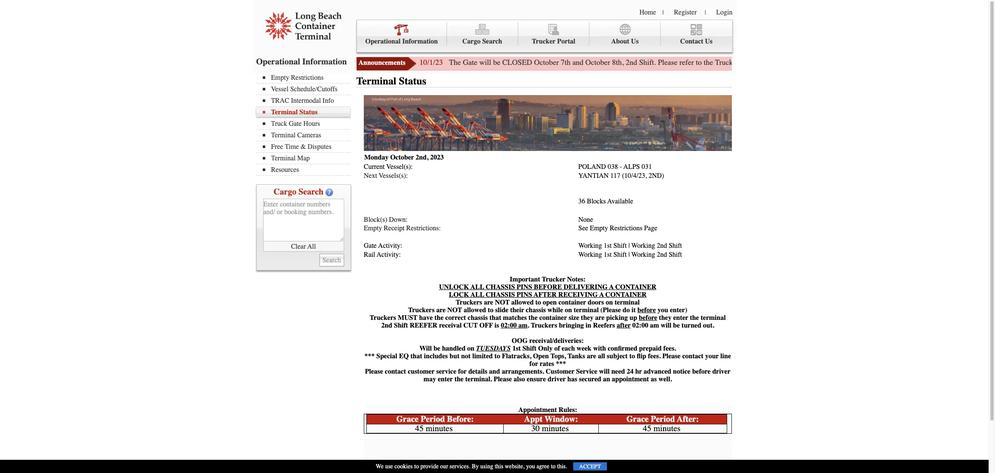 Task type: describe. For each thing, give the bounding box(es) containing it.
portal
[[557, 38, 575, 45]]

are inside 'oog rec​eival/deliveries: will be handled on tuesdays 1st shift only of each week with confirmed prepaid fees. *** special eq that includes but not limited to flatracks, open tops, tanks are all subject to flip fees. please contact your line for rates *** please contact customer service for details and arrangements. customer service will need 24 hr advanced notice before driver may enter the terminal.  please also ensure driver has secured an appointment as well.'
[[587, 352, 596, 360]]

be inside important trucker notes: unlock all chassis pins before delivering a container lock all chassis pins after receiving a container truckers are not allowed to open container doors on terminal truckers are not allowed to slide their chassis while on terminal (please do it before you enter) truckers must have the correct chassis that matches the container size they are picking up before they enter the terminal 2nd shift reefer receival cut off​ is 02:00 am . ​truckers bringing in reefers after 02:00 am will be turned out.​
[[673, 322, 680, 329]]

0 horizontal spatial not
[[447, 306, 462, 314]]

prepaid
[[639, 345, 662, 352]]

0 horizontal spatial allowed
[[464, 306, 486, 314]]

page​
[[644, 224, 657, 232]]

10/1/23
[[420, 58, 443, 67]]

of
[[554, 345, 560, 352]]

flatracks,
[[502, 352, 531, 360]]

yantian 117 (10/4/23, 2nd)
[[578, 172, 664, 179]]

| up working 1st shift | working 2nd shift
[[629, 242, 630, 250]]

please up "notice"
[[662, 352, 681, 360]]

0 horizontal spatial terminal
[[574, 306, 599, 314]]

are left slide
[[484, 299, 493, 306]]

subject
[[607, 352, 628, 360]]

0 vertical spatial cargo
[[462, 38, 481, 45]]

for left the rates
[[530, 360, 538, 368]]

038
[[608, 163, 618, 171]]

oog rec​eival/deliveries: will be handled on tuesdays 1st shift only of each week with confirmed prepaid fees. *** special eq that includes but not limited to flatracks, open tops, tanks are all subject to flip fees. please contact your line for rates *** please contact customer service for details and arrangements. customer service will need 24 hr advanced notice before driver may enter the terminal.  please also ensure driver has secured an appointment as well.
[[365, 337, 731, 383]]

trac
[[271, 97, 289, 105]]

em
[[364, 224, 373, 232]]

the right refer
[[704, 58, 713, 67]]

1 horizontal spatial terminal
[[615, 299, 640, 306]]

service
[[436, 368, 456, 375]]

1 horizontal spatial ***
[[556, 360, 566, 368]]

to left flip
[[629, 352, 635, 360]]

2 horizontal spatial terminal
[[701, 314, 726, 322]]

activity: for gate activity:
[[378, 242, 402, 250]]

are right have
[[436, 306, 446, 314]]

gate left web
[[735, 58, 750, 67]]

turned
[[682, 322, 701, 329]]

contact us link
[[661, 22, 732, 46]]

web
[[772, 58, 785, 67]]

all
[[307, 243, 316, 250]]

enter)
[[670, 306, 687, 314]]

will
[[419, 345, 432, 352]]

monday october 2nd, 2023
[[364, 154, 444, 161]]

lock
[[449, 291, 469, 299]]

1 horizontal spatial fees.
[[663, 345, 676, 352]]

we use cookies to provide our services. by using this website, you agree to this.
[[376, 463, 567, 470]]

vessel(s):
[[386, 163, 413, 171]]

receipt
[[384, 224, 405, 232]]

0 horizontal spatial truckers
[[370, 314, 396, 322]]

​grace period before :
[[396, 414, 474, 424]]

to left slide
[[488, 306, 494, 314]]

while
[[548, 306, 563, 314]]

1 horizontal spatial chassis
[[526, 306, 546, 314]]

info
[[323, 97, 334, 105]]

0 vertical spatial contact
[[682, 352, 704, 360]]

2nd inside important trucker notes: unlock all chassis pins before delivering a container lock all chassis pins after receiving a container truckers are not allowed to open container doors on terminal truckers are not allowed to slide their chassis while on terminal (please do it before you enter) truckers must have the correct chassis that matches the container size they are picking up before they enter the terminal 2nd shift reefer receival cut off​ is 02:00 am . ​truckers bringing in reefers after 02:00 am will be turned out.​
[[381, 322, 392, 329]]

restrictions inside empty restrictions vessel schedule/cutoffs trac intermodal info terminal status truck gate hours terminal cameras free time & disputes terminal map resources
[[291, 74, 324, 81]]

an
[[603, 375, 610, 383]]

open
[[533, 352, 549, 360]]

0 horizontal spatial information
[[302, 57, 347, 67]]

​truckers
[[531, 322, 557, 329]]

status inside empty restrictions vessel schedule/cutoffs trac intermodal info terminal status truck gate hours terminal cameras free time & disputes terminal map resources
[[299, 108, 318, 116]]

​grace for ​grace period after:
[[627, 414, 649, 424]]

container up do
[[605, 291, 647, 299]]

0 horizontal spatial ***
[[365, 352, 375, 360]]

period for after:
[[651, 414, 675, 424]]

not
[[461, 352, 471, 360]]

1 horizontal spatial status
[[399, 75, 426, 87]]

empty inside empty restrictions vessel schedule/cutoffs trac intermodal info terminal status truck gate hours terminal cameras free time & disputes terminal map resources
[[271, 74, 289, 81]]

clear all
[[291, 243, 316, 250]]

ext
[[369, 172, 377, 179]]

terminal map link
[[263, 154, 350, 162]]

gate
[[837, 58, 850, 67]]

hr
[[635, 368, 642, 375]]

yantian
[[578, 172, 609, 179]]

see empty restrictions page​
[[578, 224, 657, 232]]

clear
[[291, 243, 306, 250]]

also
[[514, 375, 525, 383]]

1 horizontal spatial operational information
[[365, 38, 438, 45]]

1 horizontal spatial cargo search
[[462, 38, 502, 45]]

enter inside 'oog rec​eival/deliveries: will be handled on tuesdays 1st shift only of each week with confirmed prepaid fees. *** special eq that includes but not limited to flatracks, open tops, tanks are all subject to flip fees. please contact your line for rates *** please contact customer service for details and arrangements. customer service will need 24 hr advanced notice before driver may enter the terminal.  please also ensure driver has secured an appointment as well.'
[[438, 375, 453, 383]]

doors
[[588, 299, 604, 306]]

1 horizontal spatial a
[[609, 283, 614, 291]]

0 vertical spatial be
[[493, 58, 500, 67]]

0 vertical spatial container
[[559, 299, 586, 306]]

correct
[[445, 314, 466, 322]]

gate activity:
[[364, 242, 402, 250]]

eq
[[399, 352, 409, 360]]

0 horizontal spatial search
[[299, 187, 324, 197]]

this
[[495, 463, 503, 470]]

oog
[[512, 337, 528, 345]]

1 horizontal spatial not
[[495, 299, 510, 306]]

​grace for ​grace period before :
[[396, 414, 419, 424]]

search inside menu bar
[[482, 38, 502, 45]]

terminal status
[[356, 75, 426, 87]]

week.
[[896, 58, 914, 67]]

1 horizontal spatial truck
[[715, 58, 733, 67]]

before right it
[[638, 306, 656, 314]]

2 : from the left
[[575, 414, 578, 424]]

unlock
[[439, 283, 469, 291]]

must
[[398, 314, 418, 322]]

| down "working 1st​​​ shift | working 2nd shift"
[[629, 251, 630, 258]]

ve
[[379, 172, 386, 179]]

trucker portal link
[[518, 22, 590, 46]]

trac intermodal info link
[[263, 97, 350, 105]]

block(s)
[[364, 216, 387, 223]]

2nd)
[[649, 172, 664, 179]]

1 horizontal spatial 1st
[[604, 251, 612, 258]]

1 vertical spatial empty
[[590, 224, 608, 232]]

​grace period after:
[[627, 414, 699, 424]]

1 horizontal spatial details
[[852, 58, 872, 67]]

1 vertical spatial operational
[[256, 57, 300, 67]]

each
[[562, 345, 575, 352]]

will inside important trucker notes: unlock all chassis pins before delivering a container lock all chassis pins after receiving a container truckers are not allowed to open container doors on terminal truckers are not allowed to slide their chassis while on terminal (please do it before you enter) truckers must have the correct chassis that matches the container size they are picking up before they enter the terminal 2nd shift reefer receival cut off​ is 02:00 am . ​truckers bringing in reefers after 02:00 am will be turned out.​
[[661, 322, 671, 329]]

for down the "not" on the bottom left of the page
[[458, 368, 467, 375]]

accept button
[[573, 462, 607, 471]]

us for contact us
[[705, 38, 713, 45]]

0 horizontal spatial a
[[599, 291, 604, 299]]

gate inside empty restrictions vessel schedule/cutoffs trac intermodal info terminal status truck gate hours terminal cameras free time & disputes terminal map resources
[[289, 120, 302, 128]]

0 horizontal spatial fees.
[[648, 352, 661, 360]]

may
[[424, 375, 436, 383]]

we
[[376, 463, 384, 470]]

2 they from the left
[[659, 314, 672, 322]]

working left 1st​​​
[[578, 242, 602, 250]]

receival
[[439, 322, 462, 329]]

30
[[531, 424, 540, 433]]

before right up
[[639, 314, 657, 322]]

bringing
[[559, 322, 584, 329]]

are right in
[[595, 314, 605, 322]]

contact us
[[680, 38, 713, 45]]

the right have
[[435, 314, 444, 322]]

please down special
[[365, 368, 383, 375]]

terminal cameras link
[[263, 131, 350, 139]]

will inside 'oog rec​eival/deliveries: will be handled on tuesdays 1st shift only of each week with confirmed prepaid fees. *** special eq that includes but not limited to flatracks, open tops, tanks are all subject to flip fees. please contact your line for rates *** please contact customer service for details and arrangements. customer service will need 24 hr advanced notice before driver may enter the terminal.  please also ensure driver has secured an appointment as well.'
[[599, 368, 610, 375]]

contact
[[680, 38, 703, 45]]

1 am from the left
[[518, 322, 528, 329]]

1 horizontal spatial driver
[[712, 368, 731, 375]]

2 chassis from the top
[[486, 291, 515, 299]]

1 : from the left
[[471, 414, 474, 424]]

24
[[627, 368, 634, 375]]

ensure
[[527, 375, 546, 383]]

to right refer
[[696, 58, 702, 67]]

0 horizontal spatial will
[[479, 58, 491, 67]]

login link
[[716, 9, 733, 16]]

for right page
[[803, 58, 812, 67]]

1 horizontal spatial on
[[565, 306, 572, 314]]

truck gate hours link
[[263, 120, 350, 128]]

0 horizontal spatial operational information
[[256, 57, 347, 67]]

1 45 minutes from the left
[[415, 424, 453, 433]]

size
[[569, 314, 579, 322]]

0 horizontal spatial october
[[390, 154, 414, 161]]

please left refer
[[658, 58, 678, 67]]

1 45 from the left
[[415, 424, 424, 433]]

after:
[[677, 414, 699, 424]]

accept
[[579, 463, 601, 470]]

to right cookies at the left bottom of page
[[414, 463, 419, 470]]

2 horizontal spatial on
[[606, 299, 613, 306]]

vessel schedule/cutoffs link
[[263, 85, 350, 93]]

agree
[[537, 463, 550, 470]]

operational information link
[[357, 22, 447, 46]]

0 horizontal spatial contact
[[385, 368, 406, 375]]

provide
[[420, 463, 439, 470]]

gate up ​rail
[[364, 242, 377, 250]]

1 horizontal spatial october
[[534, 58, 559, 67]]

container up it
[[615, 283, 657, 291]]

els(s):
[[391, 172, 408, 179]]

free time & disputes link
[[263, 143, 350, 151]]

notice
[[673, 368, 691, 375]]



Task type: vqa. For each thing, say whether or not it's contained in the screenshot.
tree grid containing VESSEL CODE
no



Task type: locate. For each thing, give the bounding box(es) containing it.
pins left after
[[517, 283, 532, 291]]

0 vertical spatial status
[[399, 75, 426, 87]]

1 vertical spatial cargo search
[[274, 187, 324, 197]]

page
[[787, 58, 801, 67]]

is
[[495, 322, 499, 329]]

1 vertical spatial enter
[[438, 375, 453, 383]]

terminal down announcements
[[356, 75, 396, 87]]

schedule/cutoffs
[[290, 85, 338, 93]]

terminal up the resources
[[271, 154, 296, 162]]

allowed up matches
[[511, 299, 534, 306]]

1 horizontal spatial menu bar
[[356, 20, 733, 52]]

2 all from the top
[[471, 291, 484, 299]]

117
[[610, 172, 620, 179]]

0 vertical spatial will
[[479, 58, 491, 67]]

1 minutes from the left
[[426, 424, 453, 433]]

menu bar containing operational information
[[356, 20, 733, 52]]

not down lock on the bottom of page
[[447, 306, 462, 314]]

0 horizontal spatial hours
[[303, 120, 320, 128]]

02:00 right after
[[632, 322, 648, 329]]

trucker portal
[[532, 38, 575, 45]]

empty restrictions vessel schedule/cutoffs trac intermodal info terminal status truck gate hours terminal cameras free time & disputes terminal map resources
[[271, 74, 338, 174]]

1st​​​
[[604, 242, 612, 250]]

&
[[301, 143, 306, 151]]

1 pins from the top
[[517, 283, 532, 291]]

appointment
[[612, 375, 649, 383]]

please left 'also'
[[494, 375, 512, 383]]

trucker inside important trucker notes: unlock all chassis pins before delivering a container lock all chassis pins after receiving a container truckers are not allowed to open container doors on terminal truckers are not allowed to slide their chassis while on terminal (please do it before you enter) truckers must have the correct chassis that matches the container size they are picking up before they enter the terminal 2nd shift reefer receival cut off​ is 02:00 am . ​truckers bringing in reefers after 02:00 am will be turned out.​
[[542, 276, 566, 283]]

1 horizontal spatial am
[[650, 322, 659, 329]]

enter left out.​
[[673, 314, 688, 322]]

1 us from the left
[[631, 38, 639, 45]]

trucker up after
[[542, 276, 566, 283]]

0 vertical spatial cargo search
[[462, 38, 502, 45]]

1 vertical spatial information
[[302, 57, 347, 67]]

1 vertical spatial trucker
[[542, 276, 566, 283]]

1 vertical spatial container
[[539, 314, 567, 322]]

Enter container numbers and/ or booking numbers.  text field
[[263, 199, 344, 241]]

operational information up empty restrictions link
[[256, 57, 347, 67]]

1 horizontal spatial information
[[402, 38, 438, 45]]

1 horizontal spatial you
[[658, 306, 668, 314]]

operational up announcements
[[365, 38, 401, 45]]

with
[[593, 345, 606, 352]]

truck
[[715, 58, 733, 67], [271, 120, 287, 128]]

: down terminal.
[[471, 414, 474, 424]]

be
[[493, 58, 500, 67], [673, 322, 680, 329], [434, 345, 440, 352]]

slide
[[495, 306, 509, 314]]

will left need
[[599, 368, 610, 375]]

1 vertical spatial that
[[411, 352, 422, 360]]

02:00 right is
[[501, 322, 517, 329]]

1 horizontal spatial 45 minutes
[[643, 424, 681, 433]]

to left the this. on the right bottom of the page
[[551, 463, 556, 470]]

45 left after:
[[643, 424, 651, 433]]

36
[[578, 198, 585, 205]]

0 horizontal spatial 45 minutes
[[415, 424, 453, 433]]

0 horizontal spatial on
[[467, 345, 475, 352]]

their
[[510, 306, 524, 314]]

about us
[[611, 38, 639, 45]]

you inside important trucker notes: unlock all chassis pins before delivering a container lock all chassis pins after receiving a container truckers are not allowed to open container doors on terminal truckers are not allowed to slide their chassis while on terminal (please do it before you enter) truckers must have the correct chassis that matches the container size they are picking up before they enter the terminal 2nd shift reefer receival cut off​ is 02:00 am . ​truckers bringing in reefers after 02:00 am will be turned out.​
[[658, 306, 668, 314]]

2 vertical spatial be
[[434, 345, 440, 352]]

031
[[642, 163, 652, 171]]

have
[[419, 314, 433, 322]]

restrictions up "working 1st​​​ shift | working 2nd shift"
[[610, 224, 643, 232]]

| left login link
[[705, 9, 706, 16]]

important
[[510, 276, 540, 283]]

0 horizontal spatial am
[[518, 322, 528, 329]]

truck right refer
[[715, 58, 733, 67]]

0 vertical spatial truck
[[715, 58, 733, 67]]

information up the 10/1/23
[[402, 38, 438, 45]]

october
[[534, 58, 559, 67], [586, 58, 610, 67], [390, 154, 414, 161]]

pins down important
[[517, 291, 532, 299]]

shift inside 'oog rec​eival/deliveries: will be handled on tuesdays 1st shift only of each week with confirmed prepaid fees. *** special eq that includes but not limited to flatracks, open tops, tanks are all subject to flip fees. please contact your line for rates *** please contact customer service for details and arrangements. customer service will need 24 hr advanced notice before driver may enter the terminal.  please also ensure driver has secured an appointment as well.'
[[523, 345, 537, 352]]

2 horizontal spatial will
[[661, 322, 671, 329]]

the left out.​
[[690, 314, 699, 322]]

us inside about us link
[[631, 38, 639, 45]]

2 ​grace from the left
[[627, 414, 649, 424]]

0 horizontal spatial enter
[[438, 375, 453, 383]]

0 horizontal spatial status
[[299, 108, 318, 116]]

activity: down gate activity:
[[377, 251, 401, 258]]

reefer
[[410, 322, 437, 329]]

using
[[480, 463, 493, 470]]

menu bar
[[356, 20, 733, 52], [256, 73, 354, 176]]

tanks
[[568, 352, 585, 360]]

0 horizontal spatial that
[[411, 352, 422, 360]]

:
[[471, 414, 474, 424], [575, 414, 578, 424]]

the
[[449, 58, 461, 67]]

0 vertical spatial restrictions
[[291, 74, 324, 81]]

1 horizontal spatial allowed
[[511, 299, 534, 306]]

fees.
[[663, 345, 676, 352], [648, 352, 661, 360]]

1 vertical spatial hours
[[303, 120, 320, 128]]

1 horizontal spatial they
[[659, 314, 672, 322]]

0 horizontal spatial cargo
[[274, 187, 296, 197]]

status
[[399, 75, 426, 87], [299, 108, 318, 116]]

2 minutes from the left
[[542, 424, 569, 433]]

before
[[638, 306, 656, 314], [639, 314, 657, 322], [692, 368, 711, 375]]

1 horizontal spatial restrictions
[[610, 224, 643, 232]]

0 horizontal spatial us
[[631, 38, 639, 45]]

hours inside empty restrictions vessel schedule/cutoffs trac intermodal info terminal status truck gate hours terminal cameras free time & disputes terminal map resources
[[303, 120, 320, 128]]

1 they from the left
[[581, 314, 594, 322]]

0 vertical spatial you
[[658, 306, 668, 314]]

2 horizontal spatial truckers
[[456, 299, 482, 306]]

0 horizontal spatial period
[[421, 414, 445, 424]]

2 period from the left
[[651, 414, 675, 424]]

you left the agree
[[526, 463, 535, 470]]

0 horizontal spatial they
[[581, 314, 594, 322]]

menu bar containing empty restrictions
[[256, 73, 354, 176]]

be left closed at the right of page
[[493, 58, 500, 67]]

2023
[[430, 154, 444, 161]]

​rail activity:
[[364, 251, 401, 258]]

minutes
[[426, 424, 453, 433], [542, 424, 569, 433], [654, 424, 681, 433]]

0 vertical spatial details
[[852, 58, 872, 67]]

1 horizontal spatial that
[[490, 314, 501, 322]]

2 horizontal spatial october
[[586, 58, 610, 67]]

fees. right flip
[[648, 352, 661, 360]]

before down "your"
[[692, 368, 711, 375]]

secured
[[579, 375, 601, 383]]

1st down 1st​​​
[[604, 251, 612, 258]]

customer
[[408, 368, 435, 375]]

enter right may
[[438, 375, 453, 383]]

contact up "notice"
[[682, 352, 704, 360]]

am
[[518, 322, 528, 329], [650, 322, 659, 329]]

receiving
[[558, 291, 598, 299]]

1 horizontal spatial us
[[705, 38, 713, 45]]

2 pins from the top
[[517, 291, 532, 299]]

register
[[674, 9, 697, 16]]

0 vertical spatial 1st
[[604, 251, 612, 258]]

will
[[479, 58, 491, 67], [661, 322, 671, 329], [599, 368, 610, 375]]

see
[[578, 224, 588, 232]]

customer
[[546, 368, 575, 375]]

they right size
[[581, 314, 594, 322]]

0 horizontal spatial ​grace
[[396, 414, 419, 424]]

details inside 'oog rec​eival/deliveries: will be handled on tuesdays 1st shift only of each week with confirmed prepaid fees. *** special eq that includes but not limited to flatracks, open tops, tanks are all subject to flip fees. please contact your line for rates *** please contact customer service for details and arrangements. customer service will need 24 hr advanced notice before driver may enter the terminal.  please also ensure driver has secured an appointment as well.'
[[468, 368, 487, 375]]

1 horizontal spatial ​grace
[[627, 414, 649, 424]]

on right 'handled'
[[467, 345, 475, 352]]

cookies
[[395, 463, 413, 470]]

be right will
[[434, 345, 440, 352]]

working
[[578, 242, 602, 250], [632, 242, 655, 250], [578, 251, 602, 258], [632, 251, 655, 258]]

terminal down trac
[[271, 108, 298, 116]]

1 all from the top
[[471, 283, 484, 291]]

shift.
[[639, 58, 656, 67]]

3 minutes from the left
[[654, 424, 681, 433]]

details right gate
[[852, 58, 872, 67]]

terminal up free
[[271, 131, 296, 139]]

intermodal
[[291, 97, 321, 105]]

1 02:00 from the left
[[501, 322, 517, 329]]

2 02:00 from the left
[[632, 322, 648, 329]]

| right the home "link"
[[663, 9, 664, 16]]

0 horizontal spatial you
[[526, 463, 535, 470]]

that inside important trucker notes: unlock all chassis pins before delivering a container lock all chassis pins after receiving a container truckers are not allowed to open container doors on terminal truckers are not allowed to slide their chassis while on terminal (please do it before you enter) truckers must have the correct chassis that matches the container size they are picking up before they enter the terminal 2nd shift reefer receival cut off​ is 02:00 am . ​truckers bringing in reefers after 02:00 am will be turned out.​
[[490, 314, 501, 322]]

confirmed
[[608, 345, 637, 352]]

information up empty restrictions link
[[302, 57, 347, 67]]

to
[[696, 58, 702, 67], [535, 299, 541, 306], [488, 306, 494, 314], [495, 352, 500, 360], [629, 352, 635, 360], [414, 463, 419, 470], [551, 463, 556, 470]]

free
[[271, 143, 283, 151]]

allowed
[[511, 299, 534, 306], [464, 306, 486, 314]]

the inside 'oog rec​eival/deliveries: will be handled on tuesdays 1st shift only of each week with confirmed prepaid fees. *** special eq that includes but not limited to flatracks, open tops, tanks are all subject to flip fees. please contact your line for rates *** please contact customer service for details and arrangements. customer service will need 24 hr advanced notice before driver may enter the terminal.  please also ensure driver has secured an appointment as well.'
[[455, 375, 464, 383]]

activity: for ​rail activity:
[[377, 251, 401, 258]]

before inside 'oog rec​eival/deliveries: will be handled on tuesdays 1st shift only of each week with confirmed prepaid fees. *** special eq that includes but not limited to flatracks, open tops, tanks are all subject to flip fees. please contact your line for rates *** please contact customer service for details and arrangements. customer service will need 24 hr advanced notice before driver may enter the terminal.  please also ensure driver has secured an appointment as well.'
[[692, 368, 711, 375]]

vessel
[[271, 85, 289, 93]]

None submit
[[319, 254, 344, 267]]

advanced
[[644, 368, 671, 375]]

1 vertical spatial will
[[661, 322, 671, 329]]

be inside 'oog rec​eival/deliveries: will be handled on tuesdays 1st shift only of each week with confirmed prepaid fees. *** special eq that includes but not limited to flatracks, open tops, tanks are all subject to flip fees. please contact your line for rates *** please contact customer service for details and arrangements. customer service will need 24 hr advanced notice before driver may enter the terminal.  please also ensure driver has secured an appointment as well.'
[[434, 345, 440, 352]]

restrictions:​
[[406, 224, 441, 232]]

2 horizontal spatial minutes
[[654, 424, 681, 433]]

0 vertical spatial enter
[[673, 314, 688, 322]]

further
[[814, 58, 835, 67]]

empty right see
[[590, 224, 608, 232]]

operational information up announcements
[[365, 38, 438, 45]]

the left terminal.
[[455, 375, 464, 383]]

on
[[606, 299, 613, 306], [565, 306, 572, 314], [467, 345, 475, 352]]

you left enter)
[[658, 306, 668, 314]]

on right the doors
[[606, 299, 613, 306]]

hours
[[751, 58, 770, 67], [303, 120, 320, 128]]

period for before
[[421, 414, 445, 424]]

1 horizontal spatial and
[[573, 58, 584, 67]]

restrictions
[[291, 74, 324, 81], [610, 224, 643, 232]]

: down 'rules:'
[[575, 414, 578, 424]]

alps
[[624, 163, 640, 171]]

will down enter)
[[661, 322, 671, 329]]

container
[[615, 283, 657, 291], [605, 291, 647, 299]]

that inside 'oog rec​eival/deliveries: will be handled on tuesdays 1st shift only of each week with confirmed prepaid fees. *** special eq that includes but not limited to flatracks, open tops, tanks are all subject to flip fees. please contact your line for rates *** please contact customer service for details and arrangements. customer service will need 24 hr advanced notice before driver may enter the terminal.  please also ensure driver has secured an appointment as well.'
[[411, 352, 422, 360]]

use
[[385, 463, 393, 470]]

pty
[[373, 224, 382, 232]]

1 horizontal spatial 02:00
[[632, 322, 648, 329]]

as
[[651, 375, 657, 383]]

1 vertical spatial restrictions
[[610, 224, 643, 232]]

0 horizontal spatial and
[[489, 368, 500, 375]]

terminal up up
[[615, 299, 640, 306]]

0 horizontal spatial menu bar
[[256, 73, 354, 176]]

1 vertical spatial truck
[[271, 120, 287, 128]]

to left open
[[535, 299, 541, 306]]

0 horizontal spatial restrictions
[[291, 74, 324, 81]]

terminal.
[[465, 375, 492, 383]]

on right while
[[565, 306, 572, 314]]

picking
[[606, 314, 628, 322]]

hours up cameras
[[303, 120, 320, 128]]

the left week.
[[884, 58, 894, 67]]

truckers up reefer
[[408, 306, 435, 314]]

working down "working 1st​​​ shift | working 2nd shift"
[[632, 251, 655, 258]]

contact down eq
[[385, 368, 406, 375]]

be left turned at the bottom
[[673, 322, 680, 329]]

driver left has
[[548, 375, 566, 383]]

am right up
[[650, 322, 659, 329]]

off​
[[479, 322, 493, 329]]

truckers left must at the left bottom of page
[[370, 314, 396, 322]]

1 horizontal spatial hours
[[751, 58, 770, 67]]

not
[[495, 299, 510, 306], [447, 306, 462, 314]]

status down the 10/1/23
[[399, 75, 426, 87]]

1st inside 'oog rec​eival/deliveries: will be handled on tuesdays 1st shift only of each week with confirmed prepaid fees. *** special eq that includes but not limited to flatracks, open tops, tanks are all subject to flip fees. please contact your line for rates *** please contact customer service for details and arrangements. customer service will need 24 hr advanced notice before driver may enter the terminal.  please also ensure driver has secured an appointment as well.'
[[512, 345, 521, 352]]

|
[[663, 9, 664, 16], [705, 9, 706, 16], [629, 242, 630, 250], [629, 251, 630, 258]]

cameras
[[297, 131, 321, 139]]

and inside 'oog rec​eival/deliveries: will be handled on tuesdays 1st shift only of each week with confirmed prepaid fees. *** special eq that includes but not limited to flatracks, open tops, tanks are all subject to flip fees. please contact your line for rates *** please contact customer service for details and arrangements. customer service will need 24 hr advanced notice before driver may enter the terminal.  please also ensure driver has secured an appointment as well.'
[[489, 368, 500, 375]]

1 vertical spatial you
[[526, 463, 535, 470]]

1 horizontal spatial truckers
[[408, 306, 435, 314]]

working up working 1st shift | working 2nd shift
[[632, 242, 655, 250]]

restrictions up vessel schedule/cutoffs link
[[291, 74, 324, 81]]

hours left web
[[751, 58, 770, 67]]

0 horizontal spatial details
[[468, 368, 487, 375]]

truckers up "correct"
[[456, 299, 482, 306]]

need
[[611, 368, 625, 375]]

us for about us
[[631, 38, 639, 45]]

all
[[598, 352, 605, 360]]

that right eq
[[411, 352, 422, 360]]

and right '7th'
[[573, 58, 584, 67]]

2 us from the left
[[705, 38, 713, 45]]

0 vertical spatial operational information
[[365, 38, 438, 45]]

1 horizontal spatial :
[[575, 414, 578, 424]]

week
[[577, 345, 592, 352]]

0 horizontal spatial chassis
[[468, 314, 488, 322]]

only
[[538, 345, 553, 352]]

*** left special
[[365, 352, 375, 360]]

1 vertical spatial activity:
[[377, 251, 401, 258]]

search
[[482, 38, 502, 45], [299, 187, 324, 197]]

allowed up cut
[[464, 306, 486, 314]]

to right 'limited'
[[495, 352, 500, 360]]

us inside contact us link
[[705, 38, 713, 45]]

chassis left is
[[468, 314, 488, 322]]

appt
[[524, 414, 543, 424]]

0 horizontal spatial truck
[[271, 120, 287, 128]]

appointment rules:
[[518, 406, 577, 414]]

1 horizontal spatial will
[[599, 368, 610, 375]]

period left before
[[421, 414, 445, 424]]

operational information
[[365, 38, 438, 45], [256, 57, 347, 67]]

for left week.
[[874, 58, 883, 67]]

shift inside important trucker notes: unlock all chassis pins before delivering a container lock all chassis pins after receiving a container truckers are not allowed to open container doors on terminal truckers are not allowed to slide their chassis while on terminal (please do it before you enter) truckers must have the correct chassis that matches the container size they are picking up before they enter the terminal 2nd shift reefer receival cut off​ is 02:00 am . ​truckers bringing in reefers after 02:00 am will be turned out.​
[[394, 322, 408, 329]]

1 ​grace from the left
[[396, 414, 419, 424]]

they left turned at the bottom
[[659, 314, 672, 322]]

home link
[[640, 9, 656, 16]]

2 vertical spatial will
[[599, 368, 610, 375]]

1 vertical spatial operational information
[[256, 57, 347, 67]]

1 vertical spatial status
[[299, 108, 318, 116]]

will down cargo search link
[[479, 58, 491, 67]]

1 horizontal spatial period
[[651, 414, 675, 424]]

2 45 from the left
[[643, 424, 651, 433]]

1 period from the left
[[421, 414, 445, 424]]

chassis up .
[[526, 306, 546, 314]]

period
[[421, 414, 445, 424], [651, 414, 675, 424]]

us
[[631, 38, 639, 45], [705, 38, 713, 45]]

1 chassis from the top
[[486, 283, 515, 291]]

monday
[[364, 154, 389, 161]]

chassis
[[486, 283, 515, 291], [486, 291, 515, 299]]

operational up 'vessel'
[[256, 57, 300, 67]]

0 horizontal spatial be
[[434, 345, 440, 352]]

02:00
[[501, 322, 517, 329], [632, 322, 648, 329]]

working down see
[[578, 251, 602, 258]]

0 vertical spatial that
[[490, 314, 501, 322]]

0 horizontal spatial cargo search
[[274, 187, 324, 197]]

tops,
[[551, 352, 566, 360]]

​rail
[[364, 251, 375, 258]]

1 horizontal spatial operational
[[365, 38, 401, 45]]

1 vertical spatial menu bar
[[256, 73, 354, 176]]

2 45 minutes from the left
[[643, 424, 681, 433]]

october up vessel(s):
[[390, 154, 414, 161]]

us right contact
[[705, 38, 713, 45]]

1st right "tuesdays"
[[512, 345, 521, 352]]

0 horizontal spatial driver
[[548, 375, 566, 383]]

0 vertical spatial hours
[[751, 58, 770, 67]]

enter inside important trucker notes: unlock all chassis pins before delivering a container lock all chassis pins after receiving a container truckers are not allowed to open container doors on terminal truckers are not allowed to slide their chassis while on terminal (please do it before you enter) truckers must have the correct chassis that matches the container size they are picking up before they enter the terminal 2nd shift reefer receival cut off​ is 02:00 am . ​truckers bringing in reefers after 02:00 am will be turned out.​
[[673, 314, 688, 322]]

2 am from the left
[[650, 322, 659, 329]]

that left matches
[[490, 314, 501, 322]]

not left their at bottom
[[495, 299, 510, 306]]

tuesdays
[[476, 345, 511, 352]]

the right their at bottom
[[529, 314, 538, 322]]

contact
[[682, 352, 704, 360], [385, 368, 406, 375]]

truck inside empty restrictions vessel schedule/cutoffs trac intermodal info terminal status truck gate hours terminal cameras free time & disputes terminal map resources
[[271, 120, 287, 128]]

2 horizontal spatial be
[[673, 322, 680, 329]]

1 horizontal spatial cargo
[[462, 38, 481, 45]]

gate right the
[[463, 58, 477, 67]]

1 horizontal spatial enter
[[673, 314, 688, 322]]

1 horizontal spatial contact
[[682, 352, 704, 360]]

on inside 'oog rec​eival/deliveries: will be handled on tuesdays 1st shift only of each week with confirmed prepaid fees. *** special eq that includes but not limited to flatracks, open tops, tanks are all subject to flip fees. please contact your line for rates *** please contact customer service for details and arrangements. customer service will need 24 hr advanced notice before driver may enter the terminal.  please also ensure driver has secured an appointment as well.'
[[467, 345, 475, 352]]

0 vertical spatial trucker
[[532, 38, 556, 45]]

about us link
[[590, 22, 661, 46]]



